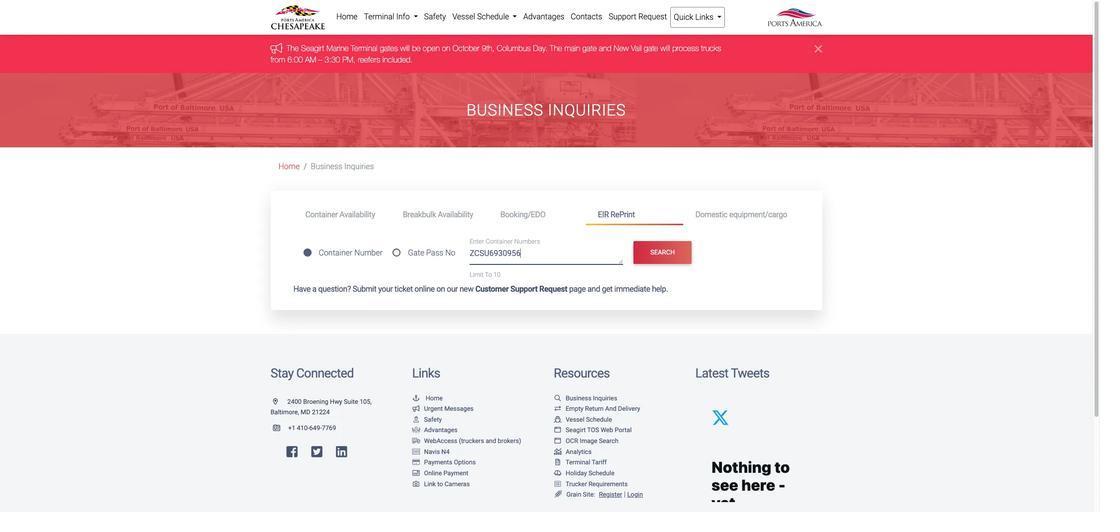 Task type: describe. For each thing, give the bounding box(es) containing it.
terminal info
[[364, 12, 412, 21]]

0 vertical spatial vessel schedule
[[452, 12, 511, 21]]

grain site: register | login
[[567, 491, 643, 499]]

bells image
[[554, 471, 562, 477]]

credit card front image
[[412, 471, 420, 477]]

web
[[601, 427, 613, 435]]

–
[[318, 55, 322, 64]]

breakbulk availability link
[[391, 206, 488, 224]]

eir reprint link
[[586, 206, 684, 226]]

2 horizontal spatial business
[[566, 395, 591, 402]]

seagirt tos web portal
[[566, 427, 632, 435]]

webaccess (truckers and brokers) link
[[412, 438, 521, 445]]

baltimore,
[[271, 409, 299, 417]]

holiday schedule link
[[554, 470, 615, 478]]

grain
[[567, 492, 581, 499]]

empty
[[566, 406, 584, 413]]

options
[[454, 459, 476, 467]]

empty return and delivery
[[566, 406, 640, 413]]

0 horizontal spatial advantages link
[[412, 427, 458, 435]]

on inside the seagirt marine terminal gates will be open on october 9th, columbus day. the main gate and new vail gate will process trucks from 6:00 am – 3:30 pm, reefers included.
[[442, 44, 450, 53]]

urgent messages
[[424, 406, 474, 413]]

|
[[624, 491, 626, 499]]

1 the from the left
[[286, 44, 299, 53]]

1 vertical spatial business inquiries
[[311, 162, 374, 172]]

analytics image
[[554, 450, 562, 456]]

twitter square image
[[311, 446, 322, 459]]

pm,
[[342, 55, 356, 64]]

online
[[424, 470, 442, 478]]

0 vertical spatial support
[[609, 12, 636, 21]]

cameras
[[445, 481, 470, 488]]

phone office image
[[273, 426, 288, 432]]

1 vertical spatial and
[[588, 285, 600, 294]]

urgent
[[424, 406, 443, 413]]

availability for container availability
[[340, 210, 375, 219]]

(truckers
[[459, 438, 484, 445]]

649-
[[309, 425, 322, 432]]

enter
[[470, 238, 484, 246]]

schedule inside vessel schedule link
[[477, 12, 509, 21]]

online
[[415, 285, 435, 294]]

urgent messages link
[[412, 406, 474, 413]]

credit card image
[[412, 460, 420, 467]]

link to cameras
[[424, 481, 470, 488]]

2400 broening hwy suite 105, baltimore, md 21224 link
[[271, 398, 372, 417]]

schedule for holiday schedule link
[[589, 470, 615, 478]]

have a question? submit your ticket online on our new customer support request page and get immediate help.
[[293, 285, 668, 294]]

booking/edo link
[[488, 206, 586, 224]]

1 vertical spatial container
[[486, 238, 513, 246]]

home for the middle home link
[[279, 162, 300, 172]]

support request link
[[606, 7, 670, 27]]

and inside the seagirt marine terminal gates will be open on october 9th, columbus day. the main gate and new vail gate will process trucks from 6:00 am – 3:30 pm, reefers included.
[[599, 44, 612, 53]]

search inside button
[[651, 249, 675, 257]]

browser image
[[554, 439, 562, 445]]

seagirt inside the seagirt marine terminal gates will be open on october 9th, columbus day. the main gate and new vail gate will process trucks from 6:00 am – 3:30 pm, reefers included.
[[301, 44, 324, 53]]

2 vertical spatial business inquiries
[[566, 395, 617, 402]]

linkedin image
[[336, 446, 347, 459]]

login link
[[627, 492, 643, 499]]

21224
[[312, 409, 330, 417]]

safety link for urgent messages link
[[412, 416, 442, 424]]

schedule for the bottom vessel schedule link
[[586, 416, 612, 424]]

our
[[447, 285, 458, 294]]

ticket
[[395, 285, 413, 294]]

2 will from the left
[[660, 44, 670, 53]]

terminal for terminal tariff
[[566, 459, 590, 467]]

1 vertical spatial inquiries
[[344, 162, 374, 172]]

ship image
[[554, 417, 562, 424]]

help.
[[652, 285, 668, 294]]

page
[[569, 285, 586, 294]]

trucks
[[701, 44, 721, 53]]

9th,
[[482, 44, 495, 53]]

analytics
[[566, 449, 592, 456]]

list alt image
[[554, 482, 562, 488]]

limit to 10
[[470, 271, 501, 279]]

0 horizontal spatial business
[[311, 162, 342, 172]]

2 safety from the top
[[424, 416, 442, 424]]

info
[[396, 12, 410, 21]]

1 vertical spatial search
[[599, 438, 619, 445]]

analytics link
[[554, 449, 592, 456]]

no
[[445, 249, 455, 258]]

1 will from the left
[[400, 44, 410, 53]]

exchange image
[[554, 407, 562, 413]]

holiday schedule
[[566, 470, 615, 478]]

am
[[305, 55, 316, 64]]

facebook square image
[[286, 446, 298, 459]]

terminal for terminal info
[[364, 12, 394, 21]]

register
[[599, 492, 622, 499]]

camera image
[[412, 482, 420, 488]]

0 horizontal spatial links
[[412, 366, 440, 381]]

seagirt tos web portal link
[[554, 427, 632, 435]]

0 vertical spatial inquiries
[[548, 101, 626, 120]]

home link for the terminal info link
[[333, 7, 361, 27]]

columbus
[[497, 44, 531, 53]]

latest
[[695, 366, 728, 381]]

container storage image
[[412, 450, 420, 456]]

request inside support request link
[[638, 12, 667, 21]]

navis n4 link
[[412, 449, 450, 456]]

trucker
[[566, 481, 587, 488]]

brokers)
[[498, 438, 521, 445]]

0 horizontal spatial vessel schedule link
[[449, 7, 520, 27]]

bullhorn image inside urgent messages link
[[412, 407, 420, 413]]

resources
[[554, 366, 610, 381]]

terminal tariff link
[[554, 459, 607, 467]]

search button
[[633, 241, 692, 264]]

return
[[585, 406, 604, 413]]

+1 410-649-7769 link
[[271, 425, 336, 432]]

terminal info link
[[361, 7, 421, 27]]

online payment link
[[412, 470, 468, 478]]

support request
[[609, 12, 667, 21]]

tos
[[587, 427, 599, 435]]

booking/edo
[[500, 210, 546, 219]]

vail
[[631, 44, 642, 53]]

2 vertical spatial inquiries
[[593, 395, 617, 402]]

delivery
[[618, 406, 640, 413]]

+1
[[288, 425, 295, 432]]

2 horizontal spatial home
[[426, 395, 443, 402]]

container for container availability
[[305, 210, 338, 219]]

october
[[453, 44, 480, 53]]

pass
[[426, 249, 443, 258]]



Task type: locate. For each thing, give the bounding box(es) containing it.
stay
[[271, 366, 294, 381]]

1 vertical spatial advantages link
[[412, 427, 458, 435]]

payments options
[[424, 459, 476, 467]]

0 horizontal spatial search
[[599, 438, 619, 445]]

0 vertical spatial schedule
[[477, 12, 509, 21]]

new
[[614, 44, 629, 53]]

seagirt
[[301, 44, 324, 53], [566, 427, 586, 435]]

quick links link
[[670, 7, 725, 28]]

0 vertical spatial advantages link
[[520, 7, 568, 27]]

request left quick
[[638, 12, 667, 21]]

1 horizontal spatial seagirt
[[566, 427, 586, 435]]

search down web
[[599, 438, 619, 445]]

0 vertical spatial home link
[[333, 7, 361, 27]]

2 vertical spatial and
[[486, 438, 496, 445]]

the seagirt marine terminal gates will be open on october 9th, columbus day. the main gate and new vail gate will process trucks from 6:00 am – 3:30 pm, reefers included.
[[271, 44, 721, 64]]

your
[[378, 285, 393, 294]]

hand receiving image
[[412, 428, 420, 434]]

broening
[[303, 398, 328, 406]]

ocr image search
[[566, 438, 619, 445]]

numbers
[[514, 238, 540, 246]]

0 vertical spatial links
[[695, 12, 714, 22]]

1 vertical spatial business
[[311, 162, 342, 172]]

domestic equipment/cargo
[[695, 210, 787, 219]]

safety link for the terminal info link
[[421, 7, 449, 27]]

support
[[609, 12, 636, 21], [510, 285, 538, 294]]

1 horizontal spatial bullhorn image
[[412, 407, 420, 413]]

0 vertical spatial vessel schedule link
[[449, 7, 520, 27]]

1 vertical spatial vessel
[[566, 416, 585, 424]]

1 gate from the left
[[582, 44, 597, 53]]

0 vertical spatial container
[[305, 210, 338, 219]]

1 vertical spatial links
[[412, 366, 440, 381]]

0 horizontal spatial request
[[539, 285, 567, 294]]

business
[[467, 101, 544, 120], [311, 162, 342, 172], [566, 395, 591, 402]]

container left number at the left
[[319, 249, 353, 258]]

container for container number
[[319, 249, 353, 258]]

on right open
[[442, 44, 450, 53]]

ocr
[[566, 438, 578, 445]]

vessel schedule link down empty
[[554, 416, 612, 424]]

container up container number
[[305, 210, 338, 219]]

home for home link related to the terminal info link
[[336, 12, 358, 21]]

user hard hat image
[[412, 417, 420, 424]]

terminal left info
[[364, 12, 394, 21]]

bullhorn image up user hard hat icon
[[412, 407, 420, 413]]

site:
[[583, 492, 595, 499]]

trucker requirements link
[[554, 481, 628, 488]]

safety down urgent
[[424, 416, 442, 424]]

search
[[651, 249, 675, 257], [599, 438, 619, 445]]

vessel schedule up seagirt tos web portal link at right
[[566, 416, 612, 424]]

bullhorn image inside the seagirt marine terminal gates will be open on october 9th, columbus day. the main gate and new vail gate will process trucks from 6:00 am – 3:30 pm, reefers included. alert
[[271, 43, 286, 54]]

gate right the main at the top right of page
[[582, 44, 597, 53]]

and left brokers)
[[486, 438, 496, 445]]

0 vertical spatial safety link
[[421, 7, 449, 27]]

business inquiries link
[[554, 395, 617, 402]]

breakbulk
[[403, 210, 436, 219]]

vessel schedule link
[[449, 7, 520, 27], [554, 416, 612, 424]]

the seagirt marine terminal gates will be open on october 9th, columbus day. the main gate and new vail gate will process trucks from 6:00 am – 3:30 pm, reefers included. alert
[[0, 35, 1093, 73]]

truck container image
[[412, 439, 420, 445]]

search up help.
[[651, 249, 675, 257]]

number
[[354, 249, 383, 258]]

1 horizontal spatial vessel
[[566, 416, 585, 424]]

eir
[[598, 210, 609, 219]]

1 availability from the left
[[340, 210, 375, 219]]

0 vertical spatial business inquiries
[[467, 101, 626, 120]]

0 vertical spatial search
[[651, 249, 675, 257]]

1 vertical spatial advantages
[[424, 427, 458, 435]]

0 vertical spatial and
[[599, 44, 612, 53]]

0 horizontal spatial home link
[[279, 162, 300, 172]]

advantages link up day.
[[520, 7, 568, 27]]

safety link down urgent
[[412, 416, 442, 424]]

0 horizontal spatial home
[[279, 162, 300, 172]]

0 horizontal spatial gate
[[582, 44, 597, 53]]

ocr image search link
[[554, 438, 619, 445]]

1 vertical spatial home link
[[279, 162, 300, 172]]

close image
[[815, 43, 822, 55]]

1 horizontal spatial links
[[695, 12, 714, 22]]

reefers
[[358, 55, 380, 64]]

advantages up day.
[[523, 12, 565, 21]]

container right enter
[[486, 238, 513, 246]]

open
[[423, 44, 440, 53]]

schedule up 9th,
[[477, 12, 509, 21]]

1 horizontal spatial home link
[[333, 7, 361, 27]]

wheat image
[[554, 492, 563, 499]]

1 vertical spatial vessel schedule
[[566, 416, 612, 424]]

container availability link
[[293, 206, 391, 224]]

0 vertical spatial request
[[638, 12, 667, 21]]

0 horizontal spatial vessel
[[452, 12, 475, 21]]

the seagirt marine terminal gates will be open on october 9th, columbus day. the main gate and new vail gate will process trucks from 6:00 am – 3:30 pm, reefers included. link
[[271, 44, 721, 64]]

schedule down tariff
[[589, 470, 615, 478]]

bullhorn image
[[271, 43, 286, 54], [412, 407, 420, 413]]

1 vertical spatial support
[[510, 285, 538, 294]]

1 vertical spatial bullhorn image
[[412, 407, 420, 413]]

and left get
[[588, 285, 600, 294]]

vessel down empty
[[566, 416, 585, 424]]

1 horizontal spatial the
[[550, 44, 562, 53]]

login
[[627, 492, 643, 499]]

link
[[424, 481, 436, 488]]

payments options link
[[412, 459, 476, 467]]

105,
[[360, 398, 372, 406]]

advantages up webaccess
[[424, 427, 458, 435]]

0 vertical spatial home
[[336, 12, 358, 21]]

seagirt up 'ocr'
[[566, 427, 586, 435]]

process
[[672, 44, 699, 53]]

links up the anchor image
[[412, 366, 440, 381]]

0 horizontal spatial advantages
[[424, 427, 458, 435]]

6:00
[[287, 55, 303, 64]]

the
[[286, 44, 299, 53], [550, 44, 562, 53]]

safety up open
[[424, 12, 446, 21]]

2 availability from the left
[[438, 210, 473, 219]]

will left process
[[660, 44, 670, 53]]

bullhorn image up from
[[271, 43, 286, 54]]

navis n4
[[424, 449, 450, 456]]

vessel schedule link up 9th,
[[449, 7, 520, 27]]

1 vertical spatial safety
[[424, 416, 442, 424]]

connected
[[296, 366, 354, 381]]

0 horizontal spatial vessel schedule
[[452, 12, 511, 21]]

1 vertical spatial safety link
[[412, 416, 442, 424]]

2 horizontal spatial home link
[[412, 395, 443, 402]]

trucker requirements
[[566, 481, 628, 488]]

request left page
[[539, 285, 567, 294]]

limit
[[470, 271, 484, 279]]

gate
[[408, 249, 424, 258]]

terminal tariff
[[566, 459, 607, 467]]

advantages link up webaccess
[[412, 427, 458, 435]]

hwy
[[330, 398, 342, 406]]

1 horizontal spatial search
[[651, 249, 675, 257]]

1 horizontal spatial vessel schedule
[[566, 416, 612, 424]]

1 horizontal spatial advantages link
[[520, 7, 568, 27]]

tariff
[[592, 459, 607, 467]]

1 horizontal spatial support
[[609, 12, 636, 21]]

the up 6:00
[[286, 44, 299, 53]]

gate right vail
[[644, 44, 658, 53]]

webaccess
[[424, 438, 457, 445]]

0 vertical spatial terminal
[[364, 12, 394, 21]]

inquiries
[[548, 101, 626, 120], [344, 162, 374, 172], [593, 395, 617, 402]]

the right day.
[[550, 44, 562, 53]]

terminal
[[364, 12, 394, 21], [351, 44, 378, 53], [566, 459, 590, 467]]

terminal down analytics
[[566, 459, 590, 467]]

0 vertical spatial on
[[442, 44, 450, 53]]

a
[[312, 285, 316, 294]]

0 horizontal spatial will
[[400, 44, 410, 53]]

question?
[[318, 285, 351, 294]]

on left our
[[437, 285, 445, 294]]

0 vertical spatial bullhorn image
[[271, 43, 286, 54]]

included.
[[383, 55, 413, 64]]

2 the from the left
[[550, 44, 562, 53]]

2 vertical spatial container
[[319, 249, 353, 258]]

0 horizontal spatial bullhorn image
[[271, 43, 286, 54]]

0 horizontal spatial the
[[286, 44, 299, 53]]

contacts link
[[568, 7, 606, 27]]

eir reprint
[[598, 210, 635, 219]]

1 vertical spatial on
[[437, 285, 445, 294]]

vessel schedule up 9th,
[[452, 12, 511, 21]]

availability up container number
[[340, 210, 375, 219]]

and left new
[[599, 44, 612, 53]]

schedule up seagirt tos web portal
[[586, 416, 612, 424]]

anchor image
[[412, 396, 420, 402]]

to
[[485, 271, 492, 279]]

2 gate from the left
[[644, 44, 658, 53]]

terminal up reefers
[[351, 44, 378, 53]]

main
[[564, 44, 580, 53]]

vessel schedule
[[452, 12, 511, 21], [566, 416, 612, 424]]

browser image
[[554, 428, 562, 434]]

1 vertical spatial terminal
[[351, 44, 378, 53]]

2 vertical spatial home
[[426, 395, 443, 402]]

advantages link
[[520, 7, 568, 27], [412, 427, 458, 435]]

0 vertical spatial advantages
[[523, 12, 565, 21]]

links right quick
[[695, 12, 714, 22]]

gates
[[380, 44, 398, 53]]

1 horizontal spatial availability
[[438, 210, 473, 219]]

webaccess (truckers and brokers)
[[424, 438, 521, 445]]

day.
[[533, 44, 548, 53]]

1 vertical spatial home
[[279, 162, 300, 172]]

1 horizontal spatial home
[[336, 12, 358, 21]]

1 horizontal spatial gate
[[644, 44, 658, 53]]

support right customer
[[510, 285, 538, 294]]

safety link up open
[[421, 7, 449, 27]]

availability up enter
[[438, 210, 473, 219]]

enter container numbers
[[470, 238, 540, 246]]

1 horizontal spatial business
[[467, 101, 544, 120]]

1 vertical spatial seagirt
[[566, 427, 586, 435]]

map marker alt image
[[273, 399, 286, 406]]

1 horizontal spatial request
[[638, 12, 667, 21]]

2400
[[287, 398, 302, 406]]

support up new
[[609, 12, 636, 21]]

will left be
[[400, 44, 410, 53]]

terminal inside the seagirt marine terminal gates will be open on october 9th, columbus day. the main gate and new vail gate will process trucks from 6:00 am – 3:30 pm, reefers included.
[[351, 44, 378, 53]]

will
[[400, 44, 410, 53], [660, 44, 670, 53]]

2 vertical spatial schedule
[[589, 470, 615, 478]]

stay connected
[[271, 366, 354, 381]]

container number
[[319, 249, 383, 258]]

3:30
[[325, 55, 340, 64]]

reprint
[[611, 210, 635, 219]]

0 horizontal spatial support
[[510, 285, 538, 294]]

home link
[[333, 7, 361, 27], [279, 162, 300, 172], [412, 395, 443, 402]]

to
[[437, 481, 443, 488]]

0 horizontal spatial availability
[[340, 210, 375, 219]]

seagirt up am
[[301, 44, 324, 53]]

advantages
[[523, 12, 565, 21], [424, 427, 458, 435]]

2 vertical spatial home link
[[412, 395, 443, 402]]

1 vertical spatial vessel schedule link
[[554, 416, 612, 424]]

1 horizontal spatial advantages
[[523, 12, 565, 21]]

file invoice image
[[554, 460, 562, 467]]

immediate
[[614, 285, 650, 294]]

0 vertical spatial vessel
[[452, 12, 475, 21]]

equipment/cargo
[[729, 210, 787, 219]]

1 horizontal spatial will
[[660, 44, 670, 53]]

0 vertical spatial seagirt
[[301, 44, 324, 53]]

2 vertical spatial terminal
[[566, 459, 590, 467]]

1 vertical spatial request
[[539, 285, 567, 294]]

availability for breakbulk availability
[[438, 210, 473, 219]]

1 horizontal spatial vessel schedule link
[[554, 416, 612, 424]]

home link for urgent messages link
[[412, 395, 443, 402]]

from
[[271, 55, 285, 64]]

requirements
[[589, 481, 628, 488]]

Enter Container Numbers text field
[[470, 248, 623, 265]]

vessel up october
[[452, 12, 475, 21]]

domestic
[[695, 210, 728, 219]]

get
[[602, 285, 613, 294]]

container availability
[[305, 210, 375, 219]]

1 safety from the top
[[424, 12, 446, 21]]

safety link
[[421, 7, 449, 27], [412, 416, 442, 424]]

vessel
[[452, 12, 475, 21], [566, 416, 585, 424]]

image
[[580, 438, 597, 445]]

0 vertical spatial safety
[[424, 12, 446, 21]]

quick links
[[674, 12, 716, 22]]

search image
[[554, 396, 562, 402]]

1 vertical spatial schedule
[[586, 416, 612, 424]]

0 vertical spatial business
[[467, 101, 544, 120]]

0 horizontal spatial seagirt
[[301, 44, 324, 53]]

2 vertical spatial business
[[566, 395, 591, 402]]



Task type: vqa. For each thing, say whether or not it's contained in the screenshot.
export
no



